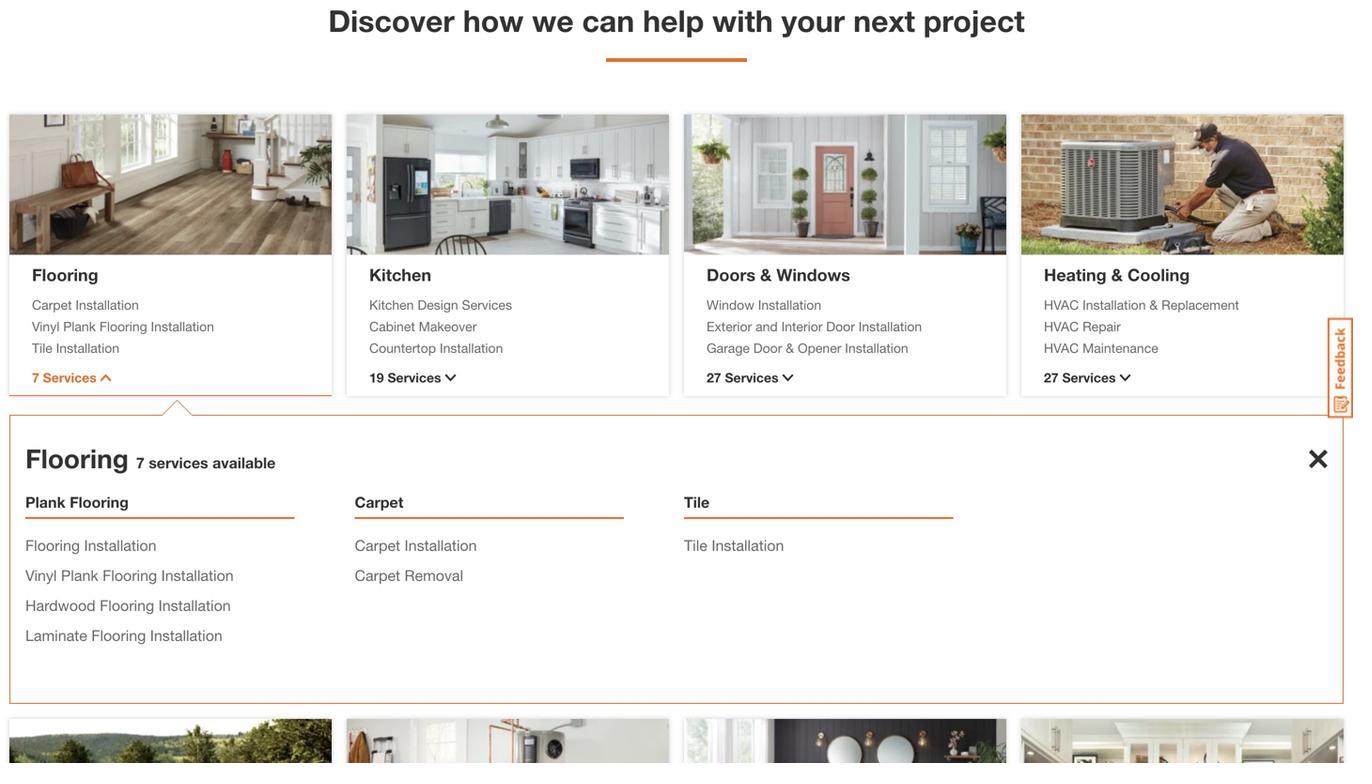 Task type: vqa. For each thing, say whether or not it's contained in the screenshot.


Task type: locate. For each thing, give the bounding box(es) containing it.
0 vertical spatial door
[[826, 319, 855, 335]]

project
[[924, 3, 1025, 39]]

doors & windows
[[707, 265, 850, 285]]

plank up "flooring installation"
[[25, 494, 65, 512]]

1 vertical spatial vinyl plank flooring installation link
[[25, 567, 234, 585]]

carpet inside carpet installation vinyl plank flooring installation tile installation
[[32, 297, 72, 313]]

0 horizontal spatial 27
[[707, 370, 721, 386]]

services up cabinet makeover "link"
[[462, 297, 512, 313]]

hvac maintenance link
[[1044, 339, 1321, 359]]

exterior
[[707, 319, 752, 335]]

maintenance
[[1083, 341, 1158, 356]]

services for flooring
[[43, 370, 97, 386]]

1 horizontal spatial carpet installation link
[[355, 537, 477, 555]]

services down countertop
[[388, 370, 441, 386]]

27 services for heating
[[1044, 370, 1116, 386]]

& inside hvac installation & replacement hvac repair hvac maintenance
[[1150, 297, 1158, 313]]

door down window installation link
[[826, 319, 855, 335]]

removal
[[405, 567, 463, 585]]

heating & cooling link
[[1044, 265, 1190, 285]]

window installation link
[[707, 296, 984, 315]]

7 services button
[[32, 368, 309, 388]]

0 vertical spatial flooring link
[[32, 265, 98, 285]]

1 horizontal spatial 27 services button
[[1044, 368, 1321, 388]]

27 services for doors
[[707, 370, 779, 386]]

heating & cooling
[[1044, 265, 1190, 285]]

vinyl inside carpet installation vinyl plank flooring installation tile installation
[[32, 319, 59, 335]]

7
[[32, 370, 39, 386], [136, 454, 145, 472]]

& down cooling at the right top
[[1150, 297, 1158, 313]]

& left cooling at the right top
[[1111, 265, 1123, 285]]

2 kitchen from the top
[[369, 297, 414, 313]]

services for heating & cooling
[[1062, 370, 1116, 386]]

2 27 services button from the left
[[1044, 368, 1321, 388]]

window
[[707, 297, 754, 313]]

carpet installation link for vinyl plank flooring installation
[[32, 296, 309, 315]]

flooring link up plank flooring
[[25, 444, 129, 475]]

services
[[462, 297, 512, 313], [43, 370, 97, 386], [388, 370, 441, 386], [725, 370, 779, 386], [1062, 370, 1116, 386]]

0 horizontal spatial door
[[753, 341, 782, 356]]

kitchen link
[[369, 265, 431, 285]]

flooring installation link
[[25, 537, 157, 555]]

2 27 services from the left
[[1044, 370, 1116, 386]]

vinyl up 7 services
[[32, 319, 59, 335]]

services down garage
[[725, 370, 779, 386]]

1 horizontal spatial door
[[826, 319, 855, 335]]

1 vertical spatial kitchen
[[369, 297, 414, 313]]

carpet up 7 services
[[32, 297, 72, 313]]

1 horizontal spatial 27
[[1044, 370, 1059, 386]]

plank down "flooring installation"
[[61, 567, 98, 585]]

kitchen up cabinet
[[369, 297, 414, 313]]

hvac left maintenance
[[1044, 341, 1079, 356]]

repair
[[1083, 319, 1121, 335]]

vinyl
[[32, 319, 59, 335], [25, 567, 57, 585]]

7 inside button
[[32, 370, 39, 386]]

feedback link image
[[1328, 318, 1353, 419]]

vinyl plank flooring installation link
[[32, 317, 309, 337], [25, 567, 234, 585]]

interior
[[781, 319, 823, 335]]

1 horizontal spatial tile installation link
[[684, 537, 784, 555]]

1 vertical spatial 7
[[136, 454, 145, 472]]

27 for heating
[[1044, 370, 1059, 386]]

0 vertical spatial carpet installation link
[[32, 296, 309, 315]]

2 27 from the left
[[1044, 370, 1059, 386]]

services inside kitchen design services cabinet makeover countertop installation
[[462, 297, 512, 313]]

carpet for carpet removal
[[355, 567, 400, 585]]

services down maintenance
[[1062, 370, 1116, 386]]

carpet for carpet
[[355, 494, 403, 512]]

kitchen
[[369, 265, 431, 285], [369, 297, 414, 313]]

27 services button
[[707, 368, 984, 388], [1044, 368, 1321, 388]]

tile inside carpet installation vinyl plank flooring installation tile installation
[[32, 341, 52, 356]]

1 27 from the left
[[707, 370, 721, 386]]

carpet installation link for carpet removal
[[355, 537, 477, 555]]

flooring up hardwood flooring installation
[[103, 567, 157, 585]]

cabinet makeover link
[[369, 317, 647, 337]]

&
[[760, 265, 772, 285], [1111, 265, 1123, 285], [1150, 297, 1158, 313], [786, 341, 794, 356]]

1 vertical spatial flooring link
[[25, 444, 129, 475]]

carpet for carpet installation
[[355, 537, 400, 555]]

carpet installation link
[[32, 296, 309, 315], [355, 537, 477, 555]]

2 vertical spatial tile
[[684, 537, 708, 555]]

1 27 services from the left
[[707, 370, 779, 386]]

carpet installation link up carpet removal
[[355, 537, 477, 555]]

tile installation link
[[32, 339, 309, 359], [684, 537, 784, 555]]

flooring up "flooring installation"
[[70, 494, 129, 512]]

0 vertical spatial tile installation link
[[32, 339, 309, 359]]

vinyl up hardwood
[[25, 567, 57, 585]]

1 vertical spatial tile
[[684, 494, 710, 512]]

27 services button down garage door & opener installation "link"
[[707, 368, 984, 388]]

carpet down carpet installation
[[355, 567, 400, 585]]

flooring installation
[[25, 537, 157, 555]]

0 horizontal spatial 7
[[32, 370, 39, 386]]

tile
[[32, 341, 52, 356], [684, 494, 710, 512], [684, 537, 708, 555]]

0 vertical spatial 7
[[32, 370, 39, 386]]

kitchen up "design"
[[369, 265, 431, 285]]

with
[[712, 3, 773, 39]]

door down and
[[753, 341, 782, 356]]

vinyl plank flooring installation link for carpet installation
[[32, 317, 309, 337]]

and
[[756, 319, 778, 335]]

flooring up plank flooring
[[25, 444, 129, 475]]

1 vertical spatial tile installation link
[[684, 537, 784, 555]]

next
[[853, 3, 915, 39]]

1 kitchen from the top
[[369, 265, 431, 285]]

0 horizontal spatial tile installation link
[[32, 339, 309, 359]]

1 vertical spatial plank
[[25, 494, 65, 512]]

services down carpet installation vinyl plank flooring installation tile installation in the left of the page
[[43, 370, 97, 386]]

hvac
[[1044, 297, 1079, 313], [1044, 319, 1079, 335], [1044, 341, 1079, 356]]

carpet installation link up 7 services button
[[32, 296, 309, 315]]

27
[[707, 370, 721, 386], [1044, 370, 1059, 386]]

plank inside carpet installation vinyl plank flooring installation tile installation
[[63, 319, 96, 335]]

carpet
[[32, 297, 72, 313], [355, 494, 403, 512], [355, 537, 400, 555], [355, 567, 400, 585]]

installation
[[76, 297, 139, 313], [758, 297, 821, 313], [1083, 297, 1146, 313], [151, 319, 214, 335], [859, 319, 922, 335], [56, 341, 119, 356], [440, 341, 503, 356], [845, 341, 908, 356], [84, 537, 157, 555], [405, 537, 477, 555], [712, 537, 784, 555], [161, 567, 234, 585], [158, 597, 231, 615], [150, 627, 223, 645]]

kitchen inside kitchen design services cabinet makeover countertop installation
[[369, 297, 414, 313]]

vinyl plank flooring installation link up hardwood flooring installation
[[25, 567, 234, 585]]

& down interior
[[786, 341, 794, 356]]

1 vertical spatial hvac
[[1044, 319, 1079, 335]]

carpet for carpet installation vinyl plank flooring installation tile installation
[[32, 297, 72, 313]]

1 horizontal spatial 27 services
[[1044, 370, 1116, 386]]

0 vertical spatial hvac
[[1044, 297, 1079, 313]]

1 horizontal spatial 7
[[136, 454, 145, 472]]

2 vertical spatial hvac
[[1044, 341, 1079, 356]]

discover how we can help with your next project
[[328, 3, 1025, 39]]

flooring up carpet installation vinyl plank flooring installation tile installation in the left of the page
[[32, 265, 98, 285]]

27 for doors
[[707, 370, 721, 386]]

0 vertical spatial vinyl
[[32, 319, 59, 335]]

& inside window installation exterior and interior door installation garage door & opener installation
[[786, 341, 794, 356]]

flooring link
[[32, 265, 98, 285], [25, 444, 129, 475]]

0 vertical spatial tile
[[32, 341, 52, 356]]

replacement
[[1162, 297, 1239, 313]]

can
[[582, 3, 635, 39]]

vinyl plank flooring installation link up 7 services button
[[32, 317, 309, 337]]

27 services button for heating & cooling
[[1044, 368, 1321, 388]]

0 horizontal spatial carpet installation link
[[32, 296, 309, 315]]

0 horizontal spatial 27 services button
[[707, 368, 984, 388]]

7 services
[[32, 370, 97, 386]]

0 horizontal spatial 27 services
[[707, 370, 779, 386]]

hvac down heating
[[1044, 297, 1079, 313]]

kitchen for kitchen design services cabinet makeover countertop installation
[[369, 297, 414, 313]]

7 inside flooring 7 services available
[[136, 454, 145, 472]]

door
[[826, 319, 855, 335], [753, 341, 782, 356]]

27 services button for doors & windows
[[707, 368, 984, 388]]

flooring up 7 services button
[[99, 319, 147, 335]]

doors
[[707, 265, 756, 285]]

help
[[643, 3, 704, 39]]

laminate
[[25, 627, 87, 645]]

1 27 services button from the left
[[707, 368, 984, 388]]

carpet installation vinyl plank flooring installation tile installation
[[32, 297, 214, 356]]

laminate flooring installation
[[25, 627, 223, 645]]

27 services
[[707, 370, 779, 386], [1044, 370, 1116, 386]]

plank up 7 services
[[63, 319, 96, 335]]

carpet removal link
[[355, 567, 463, 585]]

carpet up carpet installation
[[355, 494, 403, 512]]

vinyl plank flooring installation link for flooring installation
[[25, 567, 234, 585]]

hvac repair link
[[1044, 317, 1321, 337]]

1 vertical spatial door
[[753, 341, 782, 356]]

carpet up carpet removal
[[355, 537, 400, 555]]

services
[[149, 454, 208, 472]]

hvac installation & replacement hvac repair hvac maintenance
[[1044, 297, 1239, 356]]

27 services down maintenance
[[1044, 370, 1116, 386]]

0 vertical spatial plank
[[63, 319, 96, 335]]

1 vertical spatial carpet installation link
[[355, 537, 477, 555]]

hvac left repair
[[1044, 319, 1079, 335]]

design
[[418, 297, 458, 313]]

plank
[[63, 319, 96, 335], [25, 494, 65, 512], [61, 567, 98, 585]]

available
[[212, 454, 276, 472]]

flooring link up carpet installation vinyl plank flooring installation tile installation in the left of the page
[[32, 265, 98, 285]]

window installation exterior and interior door installation garage door & opener installation
[[707, 297, 922, 356]]

windows
[[777, 265, 850, 285]]

flooring
[[32, 265, 98, 285], [99, 319, 147, 335], [25, 444, 129, 475], [70, 494, 129, 512], [25, 537, 80, 555], [103, 567, 157, 585], [100, 597, 154, 615], [91, 627, 146, 645]]

27 services down garage
[[707, 370, 779, 386]]

flooring inside carpet installation vinyl plank flooring installation tile installation
[[99, 319, 147, 335]]

0 vertical spatial kitchen
[[369, 265, 431, 285]]

kitchen design services cabinet makeover countertop installation
[[369, 297, 512, 356]]

27 services button down hvac maintenance link
[[1044, 368, 1321, 388]]

hvac installation & replacement link
[[1044, 296, 1321, 315]]

0 vertical spatial vinyl plank flooring installation link
[[32, 317, 309, 337]]



Task type: describe. For each thing, give the bounding box(es) containing it.
installation inside hvac installation & replacement hvac repair hvac maintenance
[[1083, 297, 1146, 313]]

2 hvac from the top
[[1044, 319, 1079, 335]]

doors & windows link
[[707, 265, 850, 285]]

exterior and interior door installation link
[[707, 317, 984, 337]]

& right doors
[[760, 265, 772, 285]]

heating
[[1044, 265, 1107, 285]]

flooring 7 services available
[[25, 444, 276, 475]]

carpet installation
[[355, 537, 477, 555]]

carpet removal
[[355, 567, 463, 585]]

plank flooring
[[25, 494, 129, 512]]

flooring down plank flooring
[[25, 537, 80, 555]]

1 hvac from the top
[[1044, 297, 1079, 313]]

garage door & opener installation link
[[707, 339, 984, 359]]

how
[[463, 3, 524, 39]]

tile for tile
[[684, 494, 710, 512]]

19 services
[[369, 370, 441, 386]]

services for kitchen
[[388, 370, 441, 386]]

hardwood
[[25, 597, 96, 615]]

countertop installation link
[[369, 339, 647, 359]]

close drawer image
[[1309, 450, 1328, 469]]

1 vertical spatial vinyl
[[25, 567, 57, 585]]

flooring down vinyl plank flooring installation
[[100, 597, 154, 615]]

hardwood flooring installation link
[[25, 597, 231, 615]]

3 hvac from the top
[[1044, 341, 1079, 356]]

countertop
[[369, 341, 436, 356]]

kitchen for kitchen
[[369, 265, 431, 285]]

19 services button
[[369, 368, 647, 388]]

laminate flooring installation link
[[25, 627, 223, 645]]

makeover
[[419, 319, 477, 335]]

19
[[369, 370, 384, 386]]

cooling
[[1128, 265, 1190, 285]]

we
[[532, 3, 574, 39]]

opener
[[798, 341, 841, 356]]

tile installation
[[684, 537, 784, 555]]

2 vertical spatial plank
[[61, 567, 98, 585]]

services for doors & windows
[[725, 370, 779, 386]]

cabinet
[[369, 319, 415, 335]]

tile for tile installation
[[684, 537, 708, 555]]

garage
[[707, 341, 750, 356]]

installation inside kitchen design services cabinet makeover countertop installation
[[440, 341, 503, 356]]

flooring down hardwood flooring installation
[[91, 627, 146, 645]]

kitchen design services link
[[369, 296, 647, 315]]

your
[[781, 3, 845, 39]]

hardwood flooring installation
[[25, 597, 231, 615]]

discover
[[328, 3, 455, 39]]

vinyl plank flooring installation
[[25, 567, 234, 585]]



